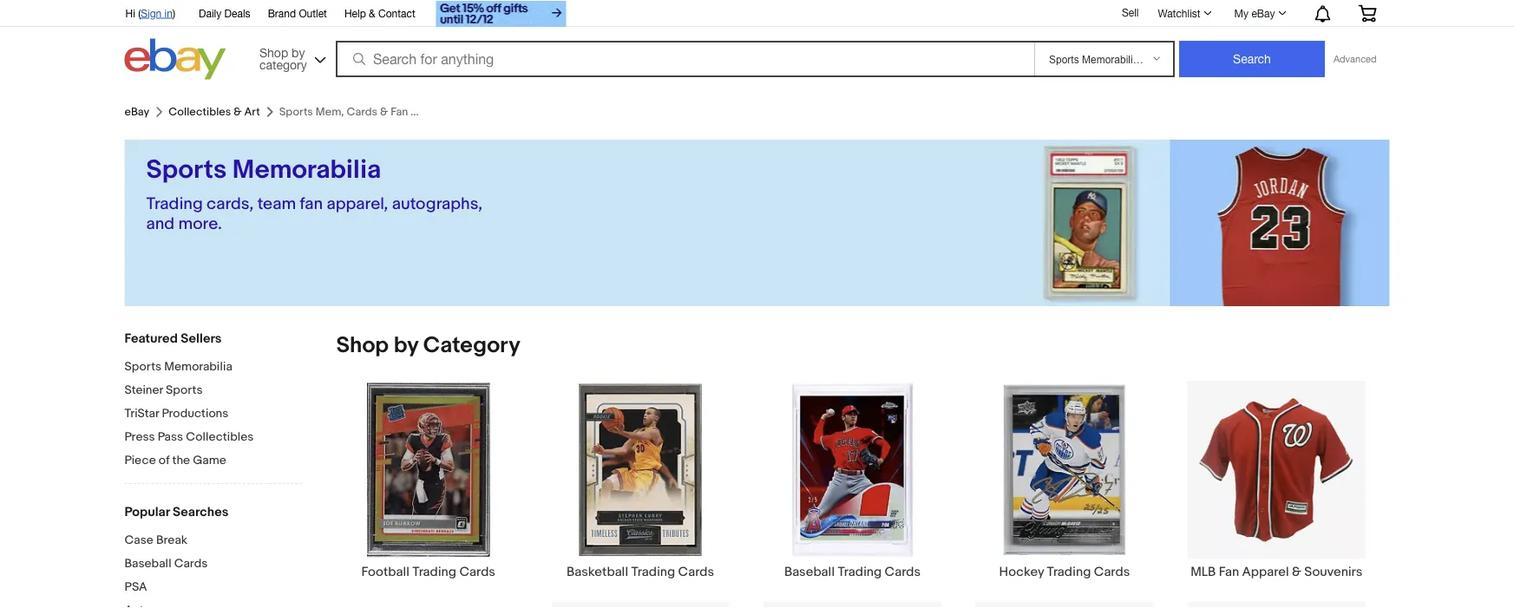 Task type: vqa. For each thing, say whether or not it's contained in the screenshot.
Apparel
yes



Task type: describe. For each thing, give the bounding box(es) containing it.
break
[[156, 533, 188, 548]]

sports memorabilia steiner sports tristar productions press pass collectibles piece of the game
[[125, 359, 254, 468]]

shop for shop by category
[[336, 332, 389, 359]]

in
[[165, 7, 173, 19]]

the
[[172, 453, 190, 468]]

daily deals
[[199, 7, 251, 19]]

basketball
[[567, 564, 629, 580]]

deals
[[224, 7, 251, 19]]

football
[[361, 564, 410, 580]]

cards for basketball trading cards
[[678, 564, 714, 580]]

hi ( sign in )
[[125, 7, 175, 19]]

piece
[[125, 453, 156, 468]]

apparel
[[1243, 564, 1289, 580]]

baseball inside case break baseball cards psa
[[125, 556, 171, 571]]

brand
[[268, 7, 296, 19]]

sellers
[[181, 331, 222, 346]]

psa link
[[125, 580, 302, 596]]

sell
[[1122, 6, 1139, 18]]

cards,
[[207, 194, 254, 214]]

help
[[344, 7, 366, 19]]

by for category
[[394, 332, 418, 359]]

piece of the game link
[[125, 453, 302, 470]]

watchlist link
[[1149, 3, 1220, 23]]

sign
[[141, 7, 162, 19]]

shop by category
[[260, 45, 307, 72]]

football trading cards link
[[322, 380, 535, 580]]

brand outlet link
[[268, 4, 327, 23]]

trading for baseball trading cards
[[838, 564, 882, 580]]

press
[[125, 430, 155, 444]]

category
[[260, 57, 307, 72]]

(
[[138, 7, 141, 19]]

popular
[[125, 504, 170, 520]]

fan
[[1219, 564, 1240, 580]]

hockey trading cards link
[[959, 380, 1171, 580]]

cards for hockey trading cards
[[1094, 564, 1130, 580]]

sports for sports memorabilia trading cards, team fan apparel, autographs, and more.
[[146, 154, 227, 186]]

)
[[173, 7, 175, 19]]

fan
[[300, 194, 323, 214]]

memorabilia for sports memorabilia trading cards, team fan apparel, autographs, and more.
[[232, 154, 381, 186]]

outlet
[[299, 7, 327, 19]]

get an extra 15% off image
[[436, 1, 566, 27]]

steiner
[[125, 383, 163, 398]]

your shopping cart image
[[1358, 5, 1378, 22]]

trading for hockey trading cards
[[1047, 564, 1091, 580]]

baseball cards link
[[125, 556, 302, 573]]

case
[[125, 533, 153, 548]]

sports memorabilia link
[[125, 359, 302, 376]]

shop by category
[[336, 332, 521, 359]]

baseball trading cards
[[785, 564, 921, 580]]

list containing football trading cards
[[316, 380, 1390, 608]]

2 vertical spatial sports
[[166, 383, 203, 398]]

ebay link
[[125, 105, 149, 119]]

by for category
[[292, 45, 305, 59]]

& inside list
[[1292, 564, 1302, 580]]

hi
[[125, 7, 135, 19]]

category
[[423, 332, 521, 359]]



Task type: locate. For each thing, give the bounding box(es) containing it.
0 horizontal spatial baseball
[[125, 556, 171, 571]]

and
[[146, 214, 175, 234]]

1 vertical spatial collectibles
[[186, 430, 254, 444]]

sports up 'productions'
[[166, 383, 203, 398]]

help & contact link
[[344, 4, 415, 23]]

&
[[369, 7, 376, 19], [234, 105, 242, 119], [1292, 564, 1302, 580]]

sports up steiner
[[125, 359, 161, 374]]

hockey trading cards
[[999, 564, 1130, 580]]

ebay inside account navigation
[[1252, 7, 1275, 19]]

trading inside sports memorabilia trading cards, team fan apparel, autographs, and more.
[[146, 194, 203, 214]]

help & contact
[[344, 7, 415, 19]]

1 horizontal spatial shop
[[336, 332, 389, 359]]

advanced link
[[1325, 42, 1386, 76]]

ebay left collectibles & art link
[[125, 105, 149, 119]]

apparel,
[[327, 194, 388, 214]]

sports for sports memorabilia steiner sports tristar productions press pass collectibles piece of the game
[[125, 359, 161, 374]]

daily deals link
[[199, 4, 251, 23]]

trading for basketball trading cards
[[631, 564, 675, 580]]

contact
[[378, 7, 415, 19]]

sign in link
[[141, 7, 173, 19]]

Search for anything text field
[[339, 43, 1031, 76]]

memorabilia down sellers
[[164, 359, 232, 374]]

featured sellers
[[125, 331, 222, 346]]

popular searches
[[125, 504, 229, 520]]

basketball trading cards link
[[535, 380, 747, 580]]

shop by category banner
[[116, 0, 1390, 84]]

collectibles
[[169, 105, 231, 119], [186, 430, 254, 444]]

sports inside sports memorabilia trading cards, team fan apparel, autographs, and more.
[[146, 154, 227, 186]]

sports
[[146, 154, 227, 186], [125, 359, 161, 374], [166, 383, 203, 398]]

ebay right my
[[1252, 7, 1275, 19]]

1 horizontal spatial ebay
[[1252, 7, 1275, 19]]

cards inside case break baseball cards psa
[[174, 556, 208, 571]]

autographs,
[[392, 194, 483, 214]]

0 vertical spatial shop
[[260, 45, 288, 59]]

psa
[[125, 580, 147, 595]]

collectibles down tristar productions link at the left of page
[[186, 430, 254, 444]]

trading for football trading cards
[[413, 564, 457, 580]]

1 vertical spatial &
[[234, 105, 242, 119]]

& right the help
[[369, 7, 376, 19]]

1 horizontal spatial by
[[394, 332, 418, 359]]

tristar productions link
[[125, 406, 302, 423]]

mlb fan apparel & souvenirs link
[[1171, 380, 1383, 580]]

by down 'brand outlet' link
[[292, 45, 305, 59]]

shop
[[260, 45, 288, 59], [336, 332, 389, 359]]

memorabilia inside sports memorabilia trading cards, team fan apparel, autographs, and more.
[[232, 154, 381, 186]]

sports memorabilia trading cards, team fan apparel, autographs, and more.
[[146, 154, 483, 234]]

by inside shop by category
[[292, 45, 305, 59]]

& inside account navigation
[[369, 7, 376, 19]]

shop inside shop by category
[[260, 45, 288, 59]]

& right apparel
[[1292, 564, 1302, 580]]

hockey
[[999, 564, 1044, 580]]

none submit inside shop by category banner
[[1180, 41, 1325, 77]]

collectibles & art
[[169, 105, 260, 119]]

0 horizontal spatial ebay
[[125, 105, 149, 119]]

1 vertical spatial by
[[394, 332, 418, 359]]

brand outlet
[[268, 7, 327, 19]]

cards inside 'link'
[[885, 564, 921, 580]]

2 vertical spatial &
[[1292, 564, 1302, 580]]

advanced
[[1334, 53, 1377, 65]]

0 vertical spatial collectibles
[[169, 105, 231, 119]]

collectibles left art
[[169, 105, 231, 119]]

1 vertical spatial shop
[[336, 332, 389, 359]]

None submit
[[1180, 41, 1325, 77]]

0 horizontal spatial shop
[[260, 45, 288, 59]]

memorabilia inside 'sports memorabilia steiner sports tristar productions press pass collectibles piece of the game'
[[164, 359, 232, 374]]

featured
[[125, 331, 178, 346]]

by left category
[[394, 332, 418, 359]]

1 vertical spatial memorabilia
[[164, 359, 232, 374]]

0 vertical spatial memorabilia
[[232, 154, 381, 186]]

my ebay link
[[1225, 3, 1295, 23]]

1 vertical spatial ebay
[[125, 105, 149, 119]]

basketball trading cards
[[567, 564, 714, 580]]

mlb
[[1191, 564, 1216, 580]]

team
[[257, 194, 296, 214]]

& for help
[[369, 7, 376, 19]]

1 horizontal spatial &
[[369, 7, 376, 19]]

my ebay
[[1235, 7, 1275, 19]]

case break link
[[125, 533, 302, 549]]

my
[[1235, 7, 1249, 19]]

mlb fan apparel & souvenirs
[[1191, 564, 1363, 580]]

0 vertical spatial sports
[[146, 154, 227, 186]]

sell link
[[1114, 6, 1147, 18]]

account navigation
[[116, 0, 1390, 29]]

baseball trading cards link
[[747, 380, 959, 580]]

memorabilia
[[232, 154, 381, 186], [164, 359, 232, 374]]

tristar
[[125, 406, 159, 421]]

case break baseball cards psa
[[125, 533, 208, 595]]

1 horizontal spatial baseball
[[785, 564, 835, 580]]

2 horizontal spatial &
[[1292, 564, 1302, 580]]

press pass collectibles link
[[125, 430, 302, 446]]

& for collectibles
[[234, 105, 242, 119]]

productions
[[162, 406, 229, 421]]

ebay
[[1252, 7, 1275, 19], [125, 105, 149, 119]]

shop for shop by category
[[260, 45, 288, 59]]

by
[[292, 45, 305, 59], [394, 332, 418, 359]]

collectibles inside 'sports memorabilia steiner sports tristar productions press pass collectibles piece of the game'
[[186, 430, 254, 444]]

game
[[193, 453, 226, 468]]

trading inside 'link'
[[838, 564, 882, 580]]

trading
[[146, 194, 203, 214], [413, 564, 457, 580], [631, 564, 675, 580], [838, 564, 882, 580], [1047, 564, 1091, 580]]

more.
[[178, 214, 222, 234]]

memorabilia for sports memorabilia steiner sports tristar productions press pass collectibles piece of the game
[[164, 359, 232, 374]]

baseball
[[125, 556, 171, 571], [785, 564, 835, 580]]

art
[[244, 105, 260, 119]]

watchlist
[[1158, 7, 1201, 19]]

0 horizontal spatial by
[[292, 45, 305, 59]]

cards
[[174, 556, 208, 571], [460, 564, 496, 580], [678, 564, 714, 580], [885, 564, 921, 580], [1094, 564, 1130, 580]]

0 horizontal spatial &
[[234, 105, 242, 119]]

0 vertical spatial by
[[292, 45, 305, 59]]

of
[[159, 453, 170, 468]]

baseball inside 'link'
[[785, 564, 835, 580]]

pass
[[158, 430, 183, 444]]

cards for baseball trading cards
[[885, 564, 921, 580]]

collectibles & art link
[[169, 105, 260, 119]]

sports up cards, on the left top
[[146, 154, 227, 186]]

searches
[[173, 504, 229, 520]]

cards for football trading cards
[[460, 564, 496, 580]]

1 vertical spatial sports
[[125, 359, 161, 374]]

& left art
[[234, 105, 242, 119]]

daily
[[199, 7, 222, 19]]

souvenirs
[[1305, 564, 1363, 580]]

football trading cards
[[361, 564, 496, 580]]

list
[[316, 380, 1390, 608]]

0 vertical spatial ebay
[[1252, 7, 1275, 19]]

0 vertical spatial &
[[369, 7, 376, 19]]

steiner sports link
[[125, 383, 302, 399]]

memorabilia up fan
[[232, 154, 381, 186]]

shop by category button
[[252, 39, 330, 76]]



